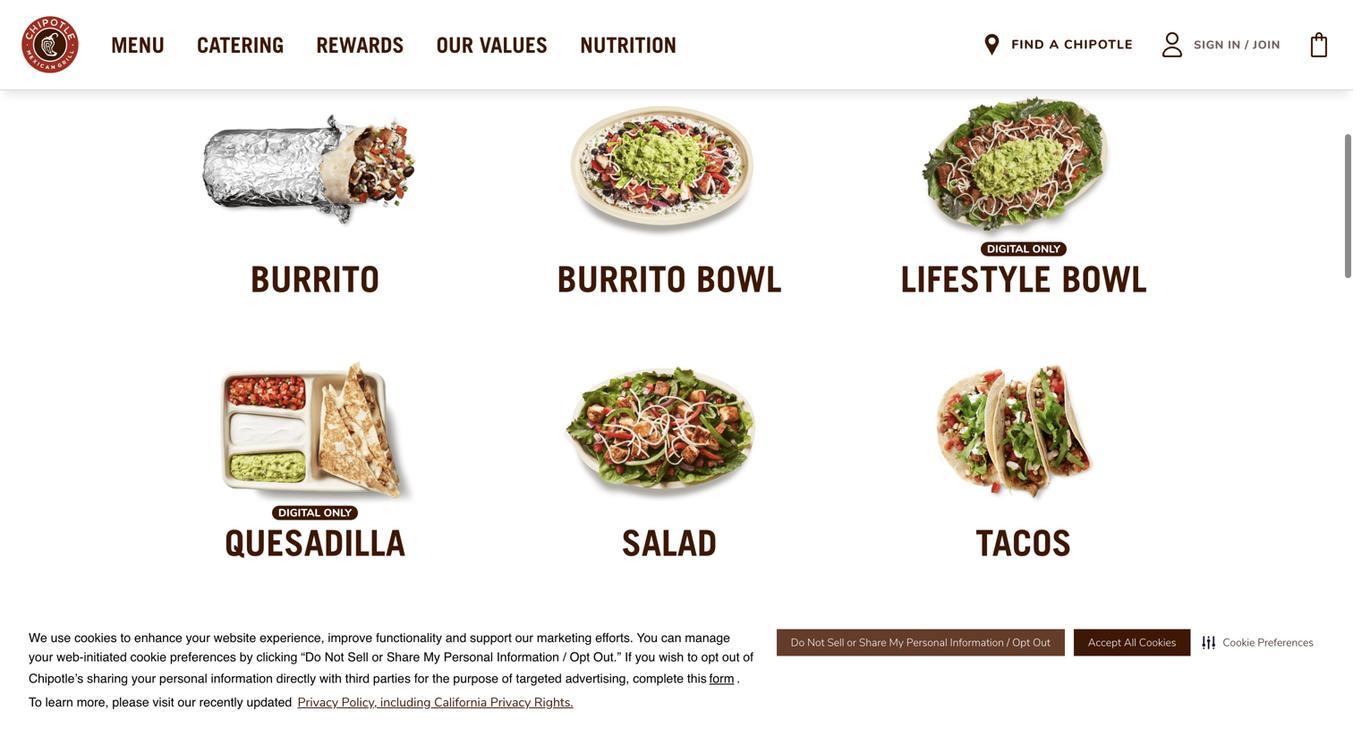 Task type: describe. For each thing, give the bounding box(es) containing it.
personal
[[159, 672, 208, 686]]

preferences
[[170, 650, 236, 665]]

this
[[688, 672, 707, 686]]

cookie
[[130, 650, 167, 665]]

2 vertical spatial your
[[132, 672, 156, 686]]

rewards.
[[482, 15, 576, 41]]

find a chipotle image
[[982, 34, 1003, 56]]

pepper medallion image
[[273, 0, 328, 56]]

burrito image
[[174, 92, 443, 244]]

sharing
[[87, 672, 128, 686]]

catering link
[[197, 32, 284, 58]]

/ inside we use cookies to enhance your website experience, improve functionality and support our marketing efforts. you can manage your web-initiated cookie preferences by clicking "do not sell or share my personal information / opt out." if you wish to opt out of chipotle's sharing your personal information directly with third parties for the purpose of targeted advertising, complete this
[[563, 650, 567, 665]]

chipotle
[[390, 15, 476, 41]]

personal inside we use cookies to enhance your website experience, improve functionality and support our marketing efforts. you can manage your web-initiated cookie preferences by clicking "do not sell or share my personal information / opt out." if you wish to opt out of chipotle's sharing your personal information directly with third parties for the purpose of targeted advertising, complete this
[[444, 650, 493, 665]]

directly
[[276, 672, 316, 686]]

"do
[[301, 650, 321, 665]]

experience,
[[260, 631, 325, 645]]

digital only lifestyle bowl
[[901, 242, 1148, 300]]

not inside button
[[808, 636, 825, 650]]

initiated
[[84, 650, 127, 665]]

lifestyle bowl link
[[901, 257, 1148, 300]]

0 horizontal spatial of
[[502, 672, 513, 686]]

join
[[346, 15, 384, 41]]

california
[[434, 695, 487, 712]]

clicking
[[256, 650, 298, 665]]

our values link
[[437, 32, 548, 58]]

parties
[[373, 672, 411, 686]]

cookies
[[1140, 636, 1177, 650]]

find a chipotle
[[1012, 36, 1134, 53]]

salad
[[622, 522, 718, 565]]

form
[[710, 672, 735, 686]]

quesadilla link
[[225, 522, 406, 565]]

digital for quesadilla
[[278, 506, 321, 521]]

cookieconsent dialog
[[0, 607, 1354, 737]]

cookie
[[1224, 636, 1256, 650]]

salad link
[[622, 522, 718, 565]]

sell inside we use cookies to enhance your website experience, improve functionality and support our marketing efforts. you can manage your web-initiated cookie preferences by clicking "do not sell or share my personal information / opt out." if you wish to opt out of chipotle's sharing your personal information directly with third parties for the purpose of targeted advertising, complete this
[[348, 650, 369, 665]]

form link
[[707, 667, 737, 692]]

sign in / join heading
[[1195, 37, 1281, 53]]

lifestyle bowl image
[[883, 92, 1152, 244]]

catering
[[197, 32, 284, 58]]

tacos image
[[883, 356, 1152, 508]]

2 horizontal spatial your
[[186, 631, 210, 645]]

or
[[993, 18, 1014, 37]]

opt inside button
[[1013, 636, 1031, 650]]

for
[[414, 672, 429, 686]]

rewards
[[316, 32, 404, 58]]

functionality
[[376, 631, 442, 645]]

1 privacy from the left
[[298, 695, 339, 712]]

support
[[470, 631, 512, 645]]

find
[[1012, 36, 1046, 53]]

chipotle mexican grill image
[[21, 16, 79, 73]]

in
[[1229, 37, 1242, 53]]

opt inside we use cookies to enhance your website experience, improve functionality and support our marketing efforts. you can manage your web-initiated cookie preferences by clicking "do not sell or share my personal information / opt out." if you wish to opt out of chipotle's sharing your personal information directly with third parties for the purpose of targeted advertising, complete this
[[570, 650, 590, 665]]

information inside we use cookies to enhance your website experience, improve functionality and support our marketing efforts. you can manage your web-initiated cookie preferences by clicking "do not sell or share my personal information / opt out." if you wish to opt out of chipotle's sharing your personal information directly with third parties for the purpose of targeted advertising, complete this
[[497, 650, 560, 665]]

not inside we use cookies to enhance your website experience, improve functionality and support our marketing efforts. you can manage your web-initiated cookie preferences by clicking "do not sell or share my personal information / opt out." if you wish to opt out of chipotle's sharing your personal information directly with third parties for the purpose of targeted advertising, complete this
[[325, 650, 344, 665]]

1 horizontal spatial to
[[688, 650, 698, 665]]

accept all cookies
[[1089, 636, 1177, 650]]

out."
[[594, 650, 622, 665]]

chipotle
[[1065, 36, 1134, 53]]

share inside we use cookies to enhance your website experience, improve functionality and support our marketing efforts. you can manage your web-initiated cookie preferences by clicking "do not sell or share my personal information / opt out." if you wish to opt out of chipotle's sharing your personal information directly with third parties for the purpose of targeted advertising, complete this
[[387, 650, 420, 665]]

nutrition
[[580, 32, 677, 58]]

drinks image
[[883, 620, 1152, 737]]

cookie preferences link
[[1199, 629, 1318, 657]]

accept
[[1089, 636, 1122, 650]]

join
[[1254, 37, 1281, 53]]

marketing
[[537, 631, 592, 645]]

wish
[[659, 650, 684, 665]]

sign in / join
[[1195, 37, 1281, 53]]

privacy policy, including california privacy rights.
[[298, 695, 574, 712]]

nutrition link
[[580, 32, 677, 58]]

you
[[635, 650, 656, 665]]

a
[[1050, 36, 1060, 53]]

sign
[[1027, 17, 1061, 38]]

targeted
[[516, 672, 562, 686]]

including
[[380, 695, 431, 712]]

purpose
[[453, 672, 499, 686]]

join chipotle rewards. unlock free chipotle.
[[346, 15, 801, 41]]

sign
[[1195, 37, 1225, 53]]

website
[[214, 631, 256, 645]]

rights.
[[534, 695, 574, 712]]

digital only quesadilla
[[225, 506, 406, 565]]

only for quesadilla
[[324, 506, 352, 521]]

values
[[480, 32, 548, 58]]

manage
[[685, 631, 731, 645]]

sell inside button
[[828, 636, 845, 650]]

our inside . to learn more, please visit our recently updated
[[178, 696, 196, 710]]

/ inside button
[[1007, 636, 1010, 650]]

we
[[29, 631, 47, 645]]

sign in image
[[1152, 23, 1195, 66]]



Task type: vqa. For each thing, say whether or not it's contained in the screenshot.
the canada radio
no



Task type: locate. For each thing, give the bounding box(es) containing it.
our values
[[437, 32, 548, 58]]

to left opt
[[688, 650, 698, 665]]

the
[[433, 672, 450, 686]]

updated
[[247, 696, 292, 710]]

only for lifestyle
[[1033, 242, 1061, 257]]

0 horizontal spatial your
[[29, 650, 53, 665]]

0 horizontal spatial sell
[[348, 650, 369, 665]]

2 burrito from the left
[[557, 257, 687, 300]]

or inside button
[[847, 636, 857, 650]]

0 horizontal spatial only
[[324, 506, 352, 521]]

1 horizontal spatial opt
[[1013, 636, 1031, 650]]

my
[[890, 636, 904, 650], [424, 650, 440, 665]]

with
[[320, 672, 342, 686]]

0 horizontal spatial burrito
[[250, 257, 380, 300]]

1 horizontal spatial digital
[[988, 242, 1030, 257]]

tacos link
[[976, 522, 1072, 565]]

1 horizontal spatial our
[[515, 631, 534, 645]]

you
[[637, 631, 658, 645]]

visit
[[153, 696, 174, 710]]

digital for lifestyle
[[988, 242, 1030, 257]]

1 horizontal spatial my
[[890, 636, 904, 650]]

more,
[[77, 696, 109, 710]]

0 horizontal spatial information
[[497, 650, 560, 665]]

1 vertical spatial only
[[324, 506, 352, 521]]

2 bowl from the left
[[1062, 257, 1148, 300]]

my inside we use cookies to enhance your website experience, improve functionality and support our marketing efforts. you can manage your web-initiated cookie preferences by clicking "do not sell or share my personal information / opt out." if you wish to opt out of chipotle's sharing your personal information directly with third parties for the purpose of targeted advertising, complete this
[[424, 650, 440, 665]]

1 horizontal spatial of
[[743, 650, 754, 665]]

burrito link
[[250, 257, 380, 300]]

in
[[1066, 17, 1082, 38]]

0 horizontal spatial digital
[[278, 506, 321, 521]]

menu
[[111, 32, 165, 58]]

by
[[240, 650, 253, 665]]

burrito
[[250, 257, 380, 300], [557, 257, 687, 300]]

0 horizontal spatial my
[[424, 650, 440, 665]]

can
[[662, 631, 682, 645]]

of right purpose
[[502, 672, 513, 686]]

bowl
[[697, 257, 782, 300], [1062, 257, 1148, 300]]

1 horizontal spatial sell
[[828, 636, 845, 650]]

tacos
[[976, 522, 1072, 565]]

our
[[515, 631, 534, 645], [178, 696, 196, 710]]

1 vertical spatial digital
[[278, 506, 321, 521]]

opt
[[702, 650, 719, 665]]

chips & sides image
[[529, 620, 797, 737]]

quesadilla
[[225, 522, 406, 565]]

kid's meal image
[[174, 620, 443, 737]]

sell right do
[[828, 636, 845, 650]]

or up parties
[[372, 650, 383, 665]]

do not sell or share my personal information / opt out button
[[776, 629, 1066, 657]]

only inside "digital only lifestyle bowl"
[[1033, 242, 1061, 257]]

enhance
[[134, 631, 182, 645]]

/ down "marketing"
[[563, 650, 567, 665]]

complete
[[633, 672, 684, 686]]

personal inside button
[[907, 636, 948, 650]]

opt
[[1013, 636, 1031, 650], [570, 650, 590, 665]]

privacy policy, including california privacy rights. link
[[295, 692, 576, 715]]

0 vertical spatial digital
[[988, 242, 1030, 257]]

information left out
[[951, 636, 1005, 650]]

bowl inside "digital only lifestyle bowl"
[[1062, 257, 1148, 300]]

1 horizontal spatial bowl
[[1062, 257, 1148, 300]]

1 horizontal spatial privacy
[[491, 695, 531, 712]]

1 burrito from the left
[[250, 257, 380, 300]]

our right support
[[515, 631, 534, 645]]

1 horizontal spatial /
[[1007, 636, 1010, 650]]

burrito for burrito link
[[250, 257, 380, 300]]

1 horizontal spatial share
[[860, 636, 887, 650]]

information up targeted
[[497, 650, 560, 665]]

your down cookie
[[132, 672, 156, 686]]

only inside digital only quesadilla
[[324, 506, 352, 521]]

to
[[29, 696, 42, 710]]

digital inside digital only quesadilla
[[278, 506, 321, 521]]

0 vertical spatial only
[[1033, 242, 1061, 257]]

not up with
[[325, 650, 344, 665]]

privacy down with
[[298, 695, 339, 712]]

advertising,
[[566, 672, 630, 686]]

0 horizontal spatial personal
[[444, 650, 493, 665]]

0 horizontal spatial bowl
[[697, 257, 782, 300]]

and
[[446, 631, 467, 645]]

0 vertical spatial of
[[743, 650, 754, 665]]

or
[[847, 636, 857, 650], [372, 650, 383, 665]]

learn
[[45, 696, 73, 710]]

not right do
[[808, 636, 825, 650]]

1 vertical spatial of
[[502, 672, 513, 686]]

to
[[120, 631, 131, 645], [688, 650, 698, 665]]

burrito bowl link
[[557, 257, 782, 300]]

2 privacy from the left
[[491, 695, 531, 712]]

1 vertical spatial our
[[178, 696, 196, 710]]

your up preferences
[[186, 631, 210, 645]]

share down functionality
[[387, 650, 420, 665]]

only up 'lifestyle bowl' 'link'
[[1033, 242, 1061, 257]]

1 horizontal spatial or
[[847, 636, 857, 650]]

1 horizontal spatial not
[[808, 636, 825, 650]]

burrito bowl
[[557, 257, 782, 300]]

0 horizontal spatial opt
[[570, 650, 590, 665]]

of right out
[[743, 650, 754, 665]]

burrito bowl image
[[529, 92, 797, 244]]

our right visit
[[178, 696, 196, 710]]

privacy
[[298, 695, 339, 712], [491, 695, 531, 712]]

share inside button
[[860, 636, 887, 650]]

recently
[[199, 696, 243, 710]]

0 horizontal spatial not
[[325, 650, 344, 665]]

web-
[[57, 650, 84, 665]]

rewards link
[[316, 32, 404, 58]]

0 vertical spatial to
[[120, 631, 131, 645]]

0 horizontal spatial or
[[372, 650, 383, 665]]

of
[[743, 650, 754, 665], [502, 672, 513, 686]]

2 horizontal spatial /
[[1245, 37, 1250, 53]]

third
[[345, 672, 370, 686]]

0 vertical spatial your
[[186, 631, 210, 645]]

1 vertical spatial to
[[688, 650, 698, 665]]

digital inside "digital only lifestyle bowl"
[[988, 242, 1030, 257]]

1 horizontal spatial information
[[951, 636, 1005, 650]]

opt down "marketing"
[[570, 650, 590, 665]]

digital up 'lifestyle bowl' 'link'
[[988, 242, 1030, 257]]

share
[[860, 636, 887, 650], [387, 650, 420, 665]]

please
[[112, 696, 149, 710]]

1 bowl from the left
[[697, 257, 782, 300]]

digital up quesadilla link in the left of the page
[[278, 506, 321, 521]]

0 horizontal spatial privacy
[[298, 695, 339, 712]]

your
[[186, 631, 210, 645], [29, 650, 53, 665], [132, 672, 156, 686]]

1 horizontal spatial personal
[[907, 636, 948, 650]]

0 horizontal spatial our
[[178, 696, 196, 710]]

improve
[[328, 631, 373, 645]]

information inside button
[[951, 636, 1005, 650]]

our inside we use cookies to enhance your website experience, improve functionality and support our marketing efforts. you can manage your web-initiated cookie preferences by clicking "do not sell or share my personal information / opt out." if you wish to opt out of chipotle's sharing your personal information directly with third parties for the purpose of targeted advertising, complete this
[[515, 631, 534, 645]]

burrito for burrito bowl
[[557, 257, 687, 300]]

we use cookies to enhance your website experience, improve functionality and support our marketing efforts. you can manage your web-initiated cookie preferences by clicking "do not sell or share my personal information / opt out." if you wish to opt out of chipotle's sharing your personal information directly with third parties for the purpose of targeted advertising, complete this
[[29, 631, 754, 686]]

efforts.
[[596, 631, 634, 645]]

or inside we use cookies to enhance your website experience, improve functionality and support our marketing efforts. you can manage your web-initiated cookie preferences by clicking "do not sell or share my personal information / opt out." if you wish to opt out of chipotle's sharing your personal information directly with third parties for the purpose of targeted advertising, complete this
[[372, 650, 383, 665]]

/ left out
[[1007, 636, 1010, 650]]

my inside button
[[890, 636, 904, 650]]

0 horizontal spatial /
[[563, 650, 567, 665]]

1 horizontal spatial only
[[1033, 242, 1061, 257]]

/
[[1245, 37, 1250, 53], [1007, 636, 1010, 650], [563, 650, 567, 665]]

all
[[1125, 636, 1137, 650]]

1 horizontal spatial your
[[132, 672, 156, 686]]

cookies
[[74, 631, 117, 645]]

out
[[1033, 636, 1051, 650]]

add to bag image
[[1298, 23, 1341, 66]]

find a chipotle link
[[1012, 36, 1134, 53]]

0 vertical spatial our
[[515, 631, 534, 645]]

. to learn more, please visit our recently updated
[[29, 672, 741, 710]]

quesadilla image
[[174, 356, 443, 508]]

0 horizontal spatial share
[[387, 650, 420, 665]]

information
[[211, 672, 273, 686]]

privacy down targeted
[[491, 695, 531, 712]]

share right do
[[860, 636, 887, 650]]

preferences
[[1258, 636, 1314, 650]]

1 horizontal spatial burrito
[[557, 257, 687, 300]]

sign in
[[1027, 17, 1082, 38]]

to up initiated
[[120, 631, 131, 645]]

sell down the improve at the bottom left of page
[[348, 650, 369, 665]]

or right do
[[847, 636, 857, 650]]

if
[[625, 650, 632, 665]]

chipotle.
[[709, 15, 801, 41]]

accept all cookies button
[[1073, 629, 1192, 657]]

1 vertical spatial your
[[29, 650, 53, 665]]

menu link
[[111, 32, 165, 58]]

free
[[660, 15, 703, 41]]

do
[[791, 636, 805, 650]]

policy,
[[342, 695, 377, 712]]

use
[[51, 631, 71, 645]]

unlock
[[582, 15, 654, 41]]

our
[[437, 32, 474, 58]]

salad image
[[529, 356, 797, 508]]

opt left out
[[1013, 636, 1031, 650]]

chipotle's
[[29, 672, 83, 686]]

0 horizontal spatial to
[[120, 631, 131, 645]]

only up quesadilla link in the left of the page
[[324, 506, 352, 521]]

your down we
[[29, 650, 53, 665]]

/ right in
[[1245, 37, 1250, 53]]



